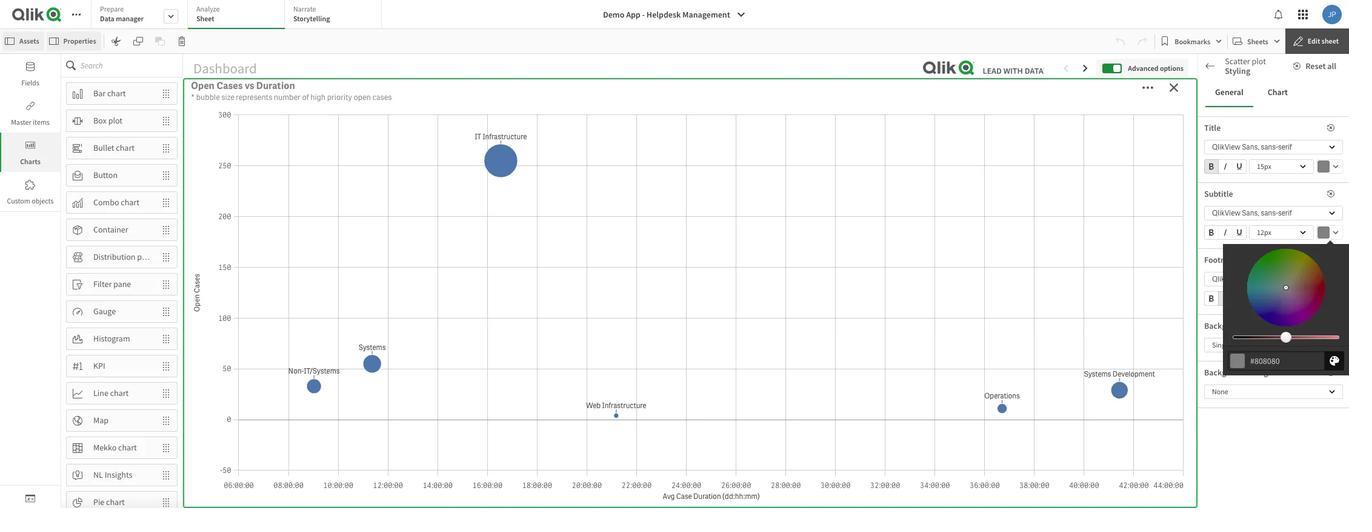 Task type: describe. For each thing, give the bounding box(es) containing it.
edit sheet button
[[1285, 28, 1349, 54]]

map
[[93, 415, 108, 426]]

delete image
[[177, 36, 186, 46]]

custom
[[7, 196, 30, 205]]

sheet
[[1322, 36, 1339, 45]]

sans, for title
[[1242, 142, 1260, 152]]

objects
[[32, 196, 54, 205]]

data
[[100, 14, 114, 23]]

open & resolved cases over time
[[189, 345, 338, 357]]

1 horizontal spatial size
[[1231, 380, 1245, 391]]

gauge
[[93, 306, 116, 317]]

chart suggestions
[[1226, 66, 1291, 77]]

12px button
[[1249, 225, 1314, 240]]

edit sheet
[[1308, 36, 1339, 45]]

add
[[1246, 251, 1257, 260]]

advanced options
[[1128, 63, 1184, 73]]

move image for histogram
[[155, 329, 177, 349]]

line chart
[[93, 388, 129, 399]]

next image
[[1327, 318, 1334, 328]]

chart button
[[1258, 78, 1298, 107]]

group for footnote
[[1204, 292, 1247, 308]]

hex code text field
[[1243, 350, 1324, 372]]

filter
[[93, 279, 112, 290]]

bar
[[93, 88, 106, 99]]

low priority cases 203
[[949, 77, 1104, 150]]

tab list containing general
[[1205, 78, 1342, 107]]

insights
[[105, 470, 132, 481]]

chart for pie chart
[[106, 497, 125, 508]]

scatter plot styling
[[1225, 56, 1266, 76]]

bubble
[[196, 92, 220, 102]]

background image
[[1204, 367, 1272, 378]]

alternate states
[[1214, 187, 1269, 198]]

title
[[1204, 122, 1221, 133]]

sans, for subtitle
[[1242, 208, 1260, 218]]

pane
[[113, 279, 131, 290]]

background for background image
[[1204, 367, 1248, 378]]

high
[[310, 92, 326, 102]]

*
[[191, 92, 195, 102]]

appearance tab
[[1198, 135, 1349, 158]]

manager
[[116, 14, 144, 23]]

chart for line chart
[[110, 388, 129, 399]]

nl insights
[[93, 470, 132, 481]]

chart for mekko chart
[[118, 442, 137, 453]]

qlikview sans, sans-serif for subtitle
[[1212, 208, 1292, 218]]

puzzle image
[[25, 180, 35, 190]]

box
[[93, 115, 107, 126]]

master
[[1297, 251, 1318, 260]]

1 vertical spatial general
[[1214, 164, 1241, 175]]

Search text field
[[81, 54, 182, 77]]

narrate storytelling
[[293, 4, 330, 23]]

72
[[332, 102, 376, 150]]

move image for box plot
[[155, 111, 177, 131]]

master
[[11, 118, 31, 127]]

move image for bullet chart
[[155, 138, 177, 158]]

cases inside open cases vs duration * bubble size represents number of high priority open cases
[[216, 79, 243, 92]]

sans- for subtitle
[[1261, 208, 1278, 218]]

0 horizontal spatial you
[[1210, 251, 1220, 260]]

scatter
[[1225, 56, 1250, 67]]

qlikview sans, sans-serif for title
[[1212, 142, 1292, 152]]

to left add
[[1238, 251, 1244, 260]]

qlikview sans, sans-serif for footnote
[[1212, 275, 1292, 284]]

sheets button
[[1230, 32, 1283, 51]]

type
[[711, 149, 731, 162]]

cases inside low priority cases 203
[[1054, 77, 1104, 102]]

duration
[[256, 79, 295, 92]]

custom objects
[[7, 196, 54, 205]]

sans- for title
[[1261, 142, 1278, 152]]

if you want to add the object to master visualizations, you need to set state to <inherited>.
[[1204, 251, 1318, 278]]

medium
[[596, 77, 664, 102]]

chart for bullet chart
[[116, 142, 135, 153]]

line
[[93, 388, 108, 399]]

edit
[[1308, 36, 1320, 45]]

bookmarks button
[[1158, 32, 1225, 51]]

properties button
[[46, 32, 101, 51]]

states
[[1248, 187, 1269, 198]]

open
[[354, 92, 371, 102]]

single color
[[1212, 341, 1248, 350]]

qlikview for title
[[1212, 142, 1241, 152]]

high
[[274, 77, 314, 102]]

single color button
[[1204, 338, 1308, 353]]

box plot
[[93, 115, 122, 126]]

move image for pie chart
[[155, 492, 177, 508]]

prepare data manager
[[100, 4, 144, 23]]

custom objects button
[[0, 172, 61, 212]]

navigation off
[[1204, 345, 1243, 370]]

chart for chart suggestions
[[1226, 66, 1246, 77]]

next sheet: performance image
[[1081, 63, 1091, 73]]

chart for combo chart
[[121, 197, 139, 208]]

need
[[1260, 260, 1275, 269]]

helpdesk
[[647, 9, 681, 20]]

serif for footnote
[[1278, 275, 1292, 284]]

pie chart
[[93, 497, 125, 508]]

qlikview sans, sans-serif button for footnote
[[1204, 272, 1343, 287]]

over
[[293, 345, 314, 357]]

appearance
[[1204, 141, 1246, 152]]

by
[[663, 149, 673, 162]]

priority for 142
[[668, 77, 730, 102]]

priority for 203
[[988, 77, 1050, 102]]

combo chart
[[93, 197, 139, 208]]

bar chart
[[93, 88, 126, 99]]

plot for box plot
[[108, 115, 122, 126]]

copy image
[[133, 36, 143, 46]]

general button
[[1205, 78, 1253, 107]]

serif for subtitle
[[1278, 208, 1292, 218]]

off
[[1204, 359, 1215, 370]]

advanced
[[1128, 63, 1159, 73]]

203
[[993, 102, 1059, 150]]

move image for line chart
[[155, 383, 177, 404]]

qlikview sans, sans-serif button for subtitle
[[1204, 206, 1343, 221]]

assets button
[[2, 32, 44, 51]]

application containing 72
[[0, 0, 1349, 508]]

reset
[[1306, 61, 1326, 72]]

triangle right image
[[1198, 166, 1214, 172]]

master items button
[[0, 93, 61, 133]]

bubble
[[1204, 380, 1230, 391]]

button
[[93, 170, 118, 181]]

styling inside scatter plot styling
[[1225, 65, 1250, 76]]

assets
[[19, 36, 39, 45]]

items
[[33, 118, 50, 127]]

open for open & resolved cases over time
[[189, 345, 213, 357]]

scatter chart image
[[1207, 67, 1217, 76]]

priority for 72
[[318, 77, 380, 102]]

app
[[626, 9, 640, 20]]

move image for distribution plot
[[155, 247, 177, 268]]



Task type: vqa. For each thing, say whether or not it's contained in the screenshot.
MEKKO CHART
yes



Task type: locate. For each thing, give the bounding box(es) containing it.
chart right line
[[110, 388, 129, 399]]

object image
[[25, 141, 35, 150]]

background up the 'bubble size'
[[1204, 367, 1248, 378]]

0 vertical spatial chart
[[1226, 66, 1246, 77]]

fields
[[21, 78, 39, 87]]

0 vertical spatial plot
[[1252, 56, 1266, 67]]

3 qlikview from the top
[[1212, 275, 1241, 284]]

master items
[[11, 118, 50, 127]]

sans, up 'presentation'
[[1242, 275, 1260, 284]]

sans- down need
[[1261, 275, 1278, 284]]

0 horizontal spatial state
[[1204, 208, 1222, 219]]

open cases by priority type
[[609, 149, 731, 162]]

properties
[[63, 36, 96, 45]]

1 move image from the top
[[155, 83, 177, 104]]

7 move image from the top
[[155, 438, 177, 458]]

you left the at the right of page
[[1248, 260, 1259, 269]]

sans- up 15px
[[1261, 142, 1278, 152]]

chart for bar chart
[[107, 88, 126, 99]]

2 vertical spatial sans,
[[1242, 275, 1260, 284]]

8 move image from the top
[[155, 465, 177, 486]]

background
[[1204, 321, 1248, 332], [1204, 367, 1248, 378]]

fields button
[[0, 54, 61, 93]]

qlikview sans, sans-serif button for title
[[1204, 140, 1343, 155]]

the
[[1259, 251, 1268, 260]]

chart right pie
[[106, 497, 125, 508]]

cases
[[384, 77, 434, 102], [734, 77, 784, 102], [1054, 77, 1104, 102], [216, 79, 243, 92], [635, 149, 661, 162], [265, 345, 291, 357]]

state inside if you want to add the object to master visualizations, you need to set state to <inherited>.
[[1294, 260, 1309, 269]]

charts
[[20, 157, 41, 166]]

analyze sheet
[[196, 4, 220, 23]]

move image for container
[[155, 220, 177, 240]]

color up single color popup button
[[1250, 321, 1269, 332]]

plot inside scatter plot styling
[[1252, 56, 1266, 67]]

1 qlikview sans, sans-serif from the top
[[1212, 142, 1292, 152]]

options
[[1160, 63, 1184, 73]]

2 vertical spatial qlikview sans, sans-serif
[[1212, 275, 1292, 284]]

none button
[[1204, 385, 1343, 399]]

mekko chart
[[93, 442, 137, 453]]

represents
[[236, 92, 272, 102]]

priority inside high priority cases 72
[[318, 77, 380, 102]]

chart right the bullet
[[116, 142, 135, 153]]

link image
[[25, 101, 35, 111]]

color right the single
[[1232, 341, 1248, 350]]

demo app - helpdesk management button
[[596, 5, 753, 24]]

application
[[0, 0, 1349, 508]]

you right if
[[1210, 251, 1220, 260]]

charts button
[[0, 133, 61, 172]]

None text field
[[1204, 473, 1308, 490]]

bubble size
[[1204, 380, 1245, 391]]

state down subtitle
[[1204, 208, 1222, 219]]

plot right distribution on the left of the page
[[137, 252, 151, 262]]

bullet
[[93, 142, 114, 153]]

size
[[221, 92, 234, 102], [1231, 380, 1245, 391]]

2 sans- from the top
[[1261, 208, 1278, 218]]

chart right mekko
[[118, 442, 137, 453]]

0 horizontal spatial color
[[1232, 341, 1248, 350]]

0 vertical spatial qlikview sans, sans-serif button
[[1204, 140, 1343, 155]]

0 vertical spatial general
[[1215, 87, 1243, 98]]

move image
[[155, 111, 177, 131], [155, 138, 177, 158], [155, 220, 177, 240], [155, 302, 177, 322], [155, 329, 177, 349], [155, 383, 177, 404], [155, 438, 177, 458]]

sans, for footnote
[[1242, 275, 1260, 284]]

1 vertical spatial qlikview sans, sans-serif button
[[1204, 206, 1343, 221]]

subtitle
[[1204, 188, 1233, 199]]

open for open cases vs duration * bubble size represents number of high priority open cases
[[191, 79, 215, 92]]

tooltip
[[1223, 240, 1349, 376]]

triangle bottom image down triangle right image
[[1198, 188, 1214, 195]]

histogram
[[93, 333, 130, 344]]

1 triangle bottom image from the top
[[1198, 188, 1214, 195]]

sheets
[[1247, 37, 1268, 46]]

prepare
[[100, 4, 124, 13]]

triangle bottom image down the <inherited>.
[[1198, 290, 1214, 296]]

priority inside medium priority cases 142
[[668, 77, 730, 102]]

1 horizontal spatial you
[[1248, 260, 1259, 269]]

pie
[[93, 497, 104, 508]]

group up want
[[1204, 225, 1247, 242]]

1 horizontal spatial state
[[1294, 260, 1309, 269]]

1 group from the top
[[1204, 159, 1247, 176]]

chart inside button
[[1268, 87, 1288, 98]]

0 horizontal spatial size
[[221, 92, 234, 102]]

james peterson image
[[1322, 5, 1342, 24]]

filter pane
[[93, 279, 131, 290]]

move image for filter pane
[[155, 274, 177, 295]]

1 vertical spatial triangle bottom image
[[1198, 290, 1214, 296]]

tab list containing prepare
[[91, 0, 386, 30]]

1 serif from the top
[[1278, 142, 1292, 152]]

move image for nl insights
[[155, 465, 177, 486]]

narrate
[[293, 4, 316, 13]]

0 vertical spatial triangle bottom image
[[1198, 188, 1214, 195]]

3 qlikview sans, sans-serif button from the top
[[1204, 272, 1343, 287]]

open left the by
[[609, 149, 633, 162]]

4 move image from the top
[[155, 302, 177, 322]]

1 horizontal spatial chart
[[1268, 87, 1288, 98]]

4 move image from the top
[[155, 247, 177, 268]]

styling up general button
[[1225, 65, 1250, 76]]

2 qlikview from the top
[[1212, 208, 1241, 218]]

0 horizontal spatial tab list
[[91, 0, 386, 30]]

1 qlikview from the top
[[1212, 142, 1241, 152]]

0 vertical spatial open
[[191, 79, 215, 92]]

time
[[316, 345, 338, 357]]

chart right combo
[[121, 197, 139, 208]]

priority inside low priority cases 203
[[988, 77, 1050, 102]]

move image for mekko chart
[[155, 438, 177, 458]]

1 horizontal spatial color
[[1250, 321, 1269, 332]]

move image for combo chart
[[155, 192, 177, 213]]

general inside general button
[[1215, 87, 1243, 98]]

0 horizontal spatial chart
[[1226, 66, 1246, 77]]

2 background from the top
[[1204, 367, 1248, 378]]

1 vertical spatial group
[[1204, 225, 1247, 242]]

chart
[[107, 88, 126, 99], [116, 142, 135, 153], [121, 197, 139, 208], [110, 388, 129, 399], [118, 442, 137, 453], [106, 497, 125, 508]]

cases inside medium priority cases 142
[[734, 77, 784, 102]]

open
[[191, 79, 215, 92], [609, 149, 633, 162], [189, 345, 213, 357]]

combo
[[93, 197, 119, 208]]

to left set
[[1276, 260, 1282, 269]]

serif for title
[[1278, 142, 1292, 152]]

sans- for footnote
[[1261, 275, 1278, 284]]

qlikview sans, sans-serif up 15px
[[1212, 142, 1292, 152]]

color inside popup button
[[1232, 341, 1248, 350]]

tooltip inside application
[[1223, 240, 1349, 376]]

15px
[[1257, 162, 1271, 171]]

size down background image
[[1231, 380, 1245, 391]]

sans,
[[1242, 142, 1260, 152], [1242, 208, 1260, 218], [1242, 275, 1260, 284]]

1 qlikview sans, sans-serif button from the top
[[1204, 140, 1343, 155]]

kpi
[[93, 361, 105, 372]]

1 move image from the top
[[155, 111, 177, 131]]

6 move image from the top
[[155, 356, 177, 377]]

group down appearance
[[1204, 159, 1247, 176]]

none
[[1212, 387, 1228, 396]]

0 vertical spatial qlikview
[[1212, 142, 1241, 152]]

1 vertical spatial plot
[[108, 115, 122, 126]]

cut image
[[111, 36, 121, 46]]

qlikview sans, sans-serif down states
[[1212, 208, 1292, 218]]

distribution
[[93, 252, 135, 262]]

5 move image from the top
[[155, 329, 177, 349]]

1 vertical spatial sans,
[[1242, 208, 1260, 218]]

to right set
[[1311, 260, 1317, 269]]

group for subtitle
[[1204, 225, 1247, 242]]

distribution plot
[[93, 252, 151, 262]]

move image for bar chart
[[155, 83, 177, 104]]

2 triangle bottom image from the top
[[1198, 290, 1214, 296]]

footnote
[[1204, 255, 1237, 265]]

move image for map
[[155, 411, 177, 431]]

cases inside high priority cases 72
[[384, 77, 434, 102]]

sans- up 12px
[[1261, 208, 1278, 218]]

resolved
[[223, 345, 263, 357]]

1 horizontal spatial tab list
[[1205, 78, 1342, 107]]

to
[[1238, 251, 1244, 260], [1290, 251, 1296, 260], [1276, 260, 1282, 269], [1311, 260, 1317, 269]]

reset all button
[[1286, 56, 1346, 76]]

1 background from the top
[[1204, 321, 1248, 332]]

triangle bottom image
[[1198, 188, 1214, 195], [1198, 290, 1214, 296]]

color for single color
[[1232, 341, 1248, 350]]

0 vertical spatial sans,
[[1242, 142, 1260, 152]]

0 vertical spatial tab list
[[91, 0, 386, 30]]

qlikview for footnote
[[1212, 275, 1241, 284]]

state right set
[[1294, 260, 1309, 269]]

0 vertical spatial sans-
[[1261, 142, 1278, 152]]

qlikview sans, sans-serif up 'presentation'
[[1212, 275, 1292, 284]]

3 group from the top
[[1204, 292, 1247, 308]]

2 qlikview sans, sans-serif button from the top
[[1204, 206, 1343, 221]]

sheet
[[196, 14, 214, 23]]

0 horizontal spatial plot
[[108, 115, 122, 126]]

2 vertical spatial qlikview
[[1212, 275, 1241, 284]]

3 move image from the top
[[155, 192, 177, 213]]

plot for scatter plot styling
[[1252, 56, 1266, 67]]

general down scatter chart image
[[1215, 87, 1243, 98]]

2 vertical spatial serif
[[1278, 275, 1292, 284]]

1 vertical spatial color
[[1232, 341, 1248, 350]]

medium priority cases 142
[[596, 77, 784, 150]]

group for title
[[1204, 159, 1247, 176]]

2 qlikview sans, sans-serif from the top
[[1212, 208, 1292, 218]]

1 vertical spatial chart
[[1268, 87, 1288, 98]]

1 vertical spatial qlikview
[[1212, 208, 1241, 218]]

priority
[[327, 92, 352, 102]]

1 horizontal spatial plot
[[137, 252, 151, 262]]

1 vertical spatial open
[[609, 149, 633, 162]]

variables image
[[25, 494, 35, 504]]

0 vertical spatial serif
[[1278, 142, 1292, 152]]

tab list
[[91, 0, 386, 30], [1205, 78, 1342, 107]]

0 vertical spatial state
[[1204, 208, 1222, 219]]

chart up general button
[[1226, 66, 1246, 77]]

presentation
[[1214, 288, 1259, 299]]

demo
[[603, 9, 624, 20]]

2 vertical spatial qlikview sans, sans-serif button
[[1204, 272, 1343, 287]]

background up single color
[[1204, 321, 1248, 332]]

nl
[[93, 470, 103, 481]]

1 sans- from the top
[[1261, 142, 1278, 152]]

qlikview sans, sans-serif button down need
[[1204, 272, 1343, 287]]

styling up single color
[[1228, 318, 1253, 328]]

plot
[[1252, 56, 1266, 67], [108, 115, 122, 126], [137, 252, 151, 262]]

6 move image from the top
[[155, 383, 177, 404]]

1 vertical spatial size
[[1231, 380, 1245, 391]]

1 vertical spatial tab list
[[1205, 78, 1342, 107]]

open cases vs duration * bubble size represents number of high priority open cases
[[191, 79, 392, 102]]

chart down suggestions
[[1268, 87, 1288, 98]]

palette image
[[1210, 318, 1220, 328]]

1 vertical spatial styling
[[1228, 318, 1253, 328]]

triangle bottom image for presentation
[[1198, 290, 1214, 296]]

1 sans, from the top
[[1242, 142, 1260, 152]]

qlikview down visualizations,
[[1212, 275, 1241, 284]]

chart right bar
[[107, 88, 126, 99]]

group up palette image
[[1204, 292, 1247, 308]]

move image for gauge
[[155, 302, 177, 322]]

1 vertical spatial qlikview sans, sans-serif
[[1212, 208, 1292, 218]]

qlikview sans, sans-serif button
[[1204, 140, 1343, 155], [1204, 206, 1343, 221], [1204, 272, 1343, 287]]

cases
[[372, 92, 392, 102]]

0 vertical spatial background
[[1204, 321, 1248, 332]]

move image
[[155, 83, 177, 104], [155, 165, 177, 186], [155, 192, 177, 213], [155, 247, 177, 268], [155, 274, 177, 295], [155, 356, 177, 377], [155, 411, 177, 431], [155, 465, 177, 486], [155, 492, 177, 508]]

move image for kpi
[[155, 356, 177, 377]]

<inherited>.
[[1204, 269, 1240, 278]]

size inside open cases vs duration * bubble size represents number of high priority open cases
[[221, 92, 234, 102]]

object
[[1270, 251, 1288, 260]]

container
[[93, 224, 128, 235]]

3 qlikview sans, sans-serif from the top
[[1212, 275, 1292, 284]]

color for background color
[[1250, 321, 1269, 332]]

vs
[[245, 79, 254, 92]]

image
[[1250, 367, 1272, 378]]

9 move image from the top
[[155, 492, 177, 508]]

1 vertical spatial sans-
[[1261, 208, 1278, 218]]

2 sans, from the top
[[1242, 208, 1260, 218]]

qlikview for subtitle
[[1212, 208, 1241, 218]]

database image
[[25, 62, 35, 72]]

group
[[1204, 159, 1247, 176], [1204, 225, 1247, 242], [1204, 292, 1247, 308]]

analyze
[[196, 4, 220, 13]]

open inside open cases vs duration * bubble size represents number of high priority open cases
[[191, 79, 215, 92]]

plot right 'box'
[[108, 115, 122, 126]]

0 vertical spatial group
[[1204, 159, 1247, 176]]

1 vertical spatial background
[[1204, 367, 1248, 378]]

serif up 12px "popup button"
[[1278, 208, 1292, 218]]

5 move image from the top
[[155, 274, 177, 295]]

2 vertical spatial open
[[189, 345, 213, 357]]

of
[[302, 92, 309, 102]]

all
[[1327, 61, 1336, 72]]

want
[[1222, 251, 1237, 260]]

storytelling
[[293, 14, 330, 23]]

sans, down states
[[1242, 208, 1260, 218]]

7 move image from the top
[[155, 411, 177, 431]]

serif up 15px popup button
[[1278, 142, 1292, 152]]

2 move image from the top
[[155, 165, 177, 186]]

0 vertical spatial color
[[1250, 321, 1269, 332]]

3 serif from the top
[[1278, 275, 1292, 284]]

2 vertical spatial group
[[1204, 292, 1247, 308]]

plot for distribution plot
[[137, 252, 151, 262]]

15px button
[[1249, 159, 1314, 174]]

chart for chart
[[1268, 87, 1288, 98]]

size right bubble
[[221, 92, 234, 102]]

open for open cases by priority type
[[609, 149, 633, 162]]

qlikview sans, sans-serif button up 15px popup button
[[1204, 140, 1343, 155]]

2 group from the top
[[1204, 225, 1247, 242]]

bookmarks
[[1175, 37, 1210, 46]]

&
[[215, 345, 222, 357]]

background for background color
[[1204, 321, 1248, 332]]

to right object
[[1290, 251, 1296, 260]]

open left vs
[[191, 79, 215, 92]]

open left &
[[189, 345, 213, 357]]

0 vertical spatial size
[[221, 92, 234, 102]]

visualizations,
[[1204, 260, 1247, 269]]

number
[[274, 92, 301, 102]]

1 vertical spatial serif
[[1278, 208, 1292, 218]]

plot down sheets
[[1252, 56, 1266, 67]]

1 vertical spatial state
[[1294, 260, 1309, 269]]

2 vertical spatial plot
[[137, 252, 151, 262]]

sans, up 15px
[[1242, 142, 1260, 152]]

general up alternate
[[1214, 164, 1241, 175]]

color
[[1250, 321, 1269, 332], [1232, 341, 1248, 350]]

triangle bottom image for alternate states
[[1198, 188, 1214, 195]]

state
[[1204, 208, 1222, 219], [1294, 260, 1309, 269]]

3 sans- from the top
[[1261, 275, 1278, 284]]

2 serif from the top
[[1278, 208, 1292, 218]]

serif down set
[[1278, 275, 1292, 284]]

qlikview sans, sans-serif button up 12px "popup button"
[[1204, 206, 1343, 221]]

0 vertical spatial styling
[[1225, 65, 1250, 76]]

2 horizontal spatial plot
[[1252, 56, 1266, 67]]

high priority cases 72
[[274, 77, 434, 150]]

3 sans, from the top
[[1242, 275, 1260, 284]]

2 vertical spatial sans-
[[1261, 275, 1278, 284]]

move image for button
[[155, 165, 177, 186]]

0 vertical spatial qlikview sans, sans-serif
[[1212, 142, 1292, 152]]

3 move image from the top
[[155, 220, 177, 240]]

2 move image from the top
[[155, 138, 177, 158]]

qlikview down title
[[1212, 142, 1241, 152]]

qlikview down subtitle
[[1212, 208, 1241, 218]]

mekko
[[93, 442, 117, 453]]



